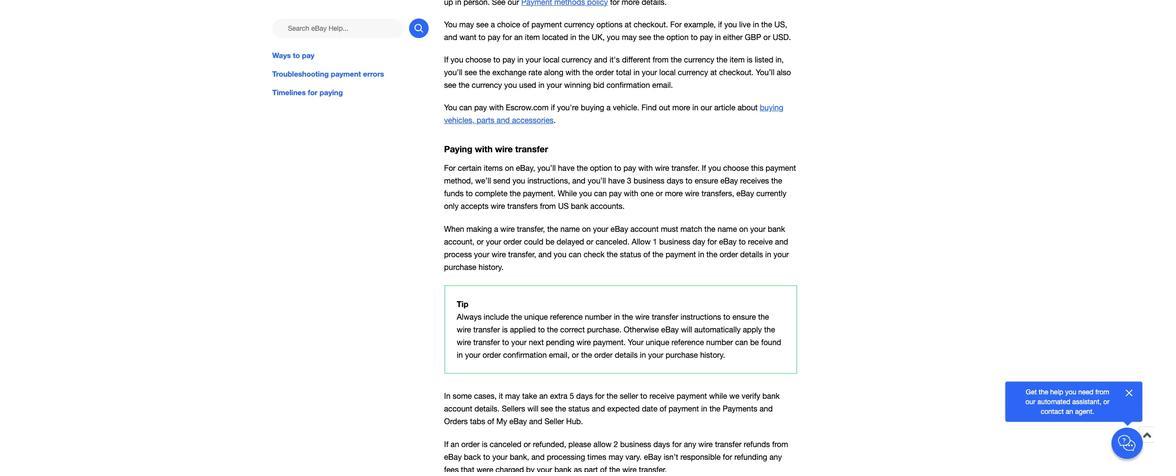 Task type: describe. For each thing, give the bounding box(es) containing it.
charged
[[496, 466, 524, 473]]

vehicle.
[[613, 103, 640, 112]]

date
[[642, 405, 658, 414]]

2 horizontal spatial on
[[740, 225, 748, 234]]

pay up parts
[[474, 103, 487, 112]]

item inside if you choose to pay in your local currency and it's different from the currency the item is listed in, you'll see the exchange rate along with the order total in your local currency at checkout. you'll also see the currency you used in your winning bid confirmation email.
[[730, 55, 745, 64]]

bid
[[594, 81, 605, 89]]

about
[[738, 103, 758, 112]]

to up automatically
[[724, 313, 731, 322]]

to up next
[[538, 326, 545, 335]]

0 vertical spatial reference
[[550, 313, 583, 322]]

ebay down receives
[[737, 189, 754, 198]]

is for if
[[747, 55, 753, 64]]

listed
[[755, 55, 774, 64]]

0 horizontal spatial have
[[558, 164, 575, 173]]

refunds
[[744, 440, 770, 449]]

tabs
[[470, 418, 485, 427]]

payment left while
[[677, 392, 707, 401]]

for inside in some cases, it may take an extra 5 days for the seller to receive payment while we verify bank account details. sellers will see the status and expected date of payment in the payments and orders tabs of my ebay and seller hub.
[[595, 392, 605, 401]]

0 vertical spatial any
[[684, 440, 697, 449]]

2 vertical spatial you'll
[[588, 177, 606, 186]]

back
[[464, 453, 481, 462]]

details for tip
[[615, 351, 638, 360]]

1 vertical spatial a
[[607, 103, 611, 112]]

if inside you may see a choice of payment currency options at checkout. for example, if you live in the us, and want to pay for an item located in the uk, you may see the option to pay in either gbp or usd.
[[718, 20, 722, 29]]

you inside when making a wire transfer, the name on your ebay account must match the name on your bank account, or your order could be delayed or canceled. allow 1 business day for ebay to receive and process your wire transfer, and you can check the status of the payment in the order details in your purchase history.
[[554, 250, 567, 259]]

ebay up fees
[[444, 453, 462, 462]]

for inside you may see a choice of payment currency options at checkout. for example, if you live in the us, and want to pay for an item located in the uk, you may see the option to pay in either gbp or usd.
[[671, 20, 682, 29]]

an inside in some cases, it may take an extra 5 days for the seller to receive payment while we verify bank account details. sellers will see the status and expected date of payment in the payments and orders tabs of my ebay and seller hub.
[[540, 392, 548, 401]]

in
[[444, 392, 451, 401]]

for inside you may see a choice of payment currency options at checkout. for example, if you live in the us, and want to pay for an item located in the uk, you may see the option to pay in either gbp or usd.
[[503, 33, 512, 41]]

your
[[628, 338, 644, 347]]

tip always include the unique reference number in the wire transfer instructions to ensure the wire transfer is applied to the correct purchase. otherwise ebay will automatically apply the wire transfer to your next pending wire payment. your unique reference number can be found in your order confirmation email, or the order details in your purchase history.
[[457, 300, 782, 360]]

canceled.
[[596, 238, 630, 246]]

certain
[[458, 164, 482, 173]]

purchase for tip
[[666, 351, 698, 360]]

complete
[[475, 189, 508, 198]]

for up isn't
[[673, 440, 682, 449]]

email,
[[549, 351, 570, 360]]

from inside if an order is canceled or refunded, please allow 2 business days for any wire transfer refunds from ebay back to your bank, and processing times may vary. ebay isn't responsible for refunding any fees that were charged by your bank as part of the wire transfer.
[[773, 440, 788, 449]]

1 vertical spatial any
[[770, 453, 782, 462]]

automated
[[1038, 399, 1071, 406]]

history. for when
[[479, 263, 504, 272]]

send
[[493, 177, 511, 186]]

for certain items on ebay, you'll have the option to pay with wire transfer. if you choose this payment method, we'll send you instructions, and you'll have 3 business days to ensure ebay receives the funds to complete the payment. while you can pay with one or more wire transfers, ebay currently only accepts wire transfers from us bank accounts.
[[444, 164, 796, 211]]

pay down example,
[[700, 33, 713, 41]]

will inside tip always include the unique reference number in the wire transfer instructions to ensure the wire transfer is applied to the correct purchase. otherwise ebay will automatically apply the wire transfer to your next pending wire payment. your unique reference number can be found in your order confirmation email, or the order details in your purchase history.
[[681, 326, 692, 335]]

1 horizontal spatial reference
[[672, 338, 704, 347]]

want
[[460, 33, 477, 41]]

you'll
[[756, 68, 775, 77]]

allow
[[594, 440, 612, 449]]

pay up 3
[[624, 164, 636, 173]]

transfers,
[[702, 189, 735, 198]]

accounts.
[[591, 202, 625, 211]]

is for tip
[[502, 326, 508, 335]]

live
[[740, 20, 751, 29]]

contact
[[1041, 408, 1064, 416]]

paying with wire transfer
[[444, 144, 548, 155]]

payments
[[723, 405, 758, 414]]

timelines for paying link
[[272, 87, 429, 98]]

confirmation inside tip always include the unique reference number in the wire transfer instructions to ensure the wire transfer is applied to the correct purchase. otherwise ebay will automatically apply the wire transfer to your next pending wire payment. your unique reference number can be found in your order confirmation email, or the order details in your purchase history.
[[503, 351, 547, 360]]

for left refunding
[[723, 453, 733, 462]]

canceled
[[490, 440, 522, 449]]

see inside in some cases, it may take an extra 5 days for the seller to receive payment while we verify bank account details. sellers will see the status and expected date of payment in the payments and orders tabs of my ebay and seller hub.
[[541, 405, 553, 414]]

for inside when making a wire transfer, the name on your ebay account must match the name on your bank account, or your order could be delayed or canceled. allow 1 business day for ebay to receive and process your wire transfer, and you can check the status of the payment in the order details in your purchase history.
[[708, 238, 717, 246]]

need
[[1079, 389, 1094, 397]]

orders
[[444, 418, 468, 427]]

1 horizontal spatial number
[[707, 338, 733, 347]]

process
[[444, 250, 472, 259]]

5
[[570, 392, 574, 401]]

be inside when making a wire transfer, the name on your ebay account must match the name on your bank account, or your order could be delayed or canceled. allow 1 business day for ebay to receive and process your wire transfer, and you can check the status of the payment in the order details in your purchase history.
[[546, 238, 555, 246]]

timelines for paying
[[272, 88, 343, 97]]

or inside you may see a choice of payment currency options at checkout. for example, if you live in the us, and want to pay for an item located in the uk, you may see the option to pay in either gbp or usd.
[[764, 33, 771, 41]]

found
[[762, 338, 782, 347]]

payment. inside tip always include the unique reference number in the wire transfer instructions to ensure the wire transfer is applied to the correct purchase. otherwise ebay will automatically apply the wire transfer to your next pending wire payment. your unique reference number can be found in your order confirmation email, or the order details in your purchase history.
[[593, 338, 626, 347]]

if for if you choose to pay in your local currency and it's different from the currency the item is listed in, you'll see the exchange rate along with the order total in your local currency at checkout. you'll also see the currency you used in your winning bid confirmation email.
[[444, 55, 449, 64]]

accepts
[[461, 202, 489, 211]]

can inside the for certain items on ebay, you'll have the option to pay with wire transfer. if you choose this payment method, we'll send you instructions, and you'll have 3 business days to ensure ebay receives the funds to complete the payment. while you can pay with one or more wire transfers, ebay currently only accepts wire transfers from us bank accounts.
[[594, 189, 607, 198]]

payment right date
[[669, 405, 699, 414]]

more inside the for certain items on ebay, you'll have the option to pay with wire transfer. if you choose this payment method, we'll send you instructions, and you'll have 3 business days to ensure ebay receives the funds to complete the payment. while you can pay with one or more wire transfers, ebay currently only accepts wire transfers from us bank accounts.
[[665, 189, 683, 198]]

can up 'vehicles,'
[[460, 103, 472, 112]]

you for you may see a choice of payment currency options at checkout. for example, if you live in the us, and want to pay for an item located in the uk, you may see the option to pay in either gbp or usd.
[[444, 20, 457, 29]]

find
[[642, 103, 657, 112]]

from inside the for certain items on ebay, you'll have the option to pay with wire transfer. if you choose this payment method, we'll send you instructions, and you'll have 3 business days to ensure ebay receives the funds to complete the payment. while you can pay with one or more wire transfers, ebay currently only accepts wire transfers from us bank accounts.
[[540, 202, 556, 211]]

total
[[616, 68, 632, 77]]

is inside if an order is canceled or refunded, please allow 2 business days for any wire transfer refunds from ebay back to your bank, and processing times may vary. ebay isn't responsible for refunding any fees that were charged by your bank as part of the wire transfer.
[[482, 440, 488, 449]]

1 buying from the left
[[581, 103, 605, 112]]

you may see a choice of payment currency options at checkout. for example, if you live in the us, and want to pay for an item located in the uk, you may see the option to pay in either gbp or usd.
[[444, 20, 791, 41]]

escrow.com
[[506, 103, 549, 112]]

and inside you may see a choice of payment currency options at checkout. for example, if you live in the us, and want to pay for an item located in the uk, you may see the option to pay in either gbp or usd.
[[444, 33, 457, 41]]

uk,
[[592, 33, 605, 41]]

my
[[497, 418, 507, 427]]

email.
[[653, 81, 673, 89]]

order inside if you choose to pay in your local currency and it's different from the currency the item is listed in, you'll see the exchange rate along with the order total in your local currency at checkout. you'll also see the currency you used in your winning bid confirmation email.
[[596, 68, 614, 77]]

that
[[461, 466, 475, 473]]

you down want in the top of the page
[[451, 55, 464, 64]]

to up match in the right of the page
[[686, 177, 693, 186]]

or inside the for certain items on ebay, you'll have the option to pay with wire transfer. if you choose this payment method, we'll send you instructions, and you'll have 3 business days to ensure ebay receives the funds to complete the payment. while you can pay with one or more wire transfers, ebay currently only accepts wire transfers from us bank accounts.
[[656, 189, 663, 198]]

from inside get the help you need from our automated assistant, or contact an agent.
[[1096, 389, 1110, 397]]

purchase.
[[587, 326, 622, 335]]

get the help you need from our automated assistant, or contact an agent. tooltip
[[1022, 388, 1115, 417]]

an inside if an order is canceled or refunded, please allow 2 business days for any wire transfer refunds from ebay back to your bank, and processing times may vary. ebay isn't responsible for refunding any fees that were charged by your bank as part of the wire transfer.
[[451, 440, 459, 449]]

status inside when making a wire transfer, the name on your ebay account must match the name on your bank account, or your order could be delayed or canceled. allow 1 business day for ebay to receive and process your wire transfer, and you can check the status of the payment in the order details in your purchase history.
[[620, 250, 642, 259]]

0 vertical spatial transfer,
[[517, 225, 545, 234]]

refunding
[[735, 453, 768, 462]]

confirmation inside if you choose to pay in your local currency and it's different from the currency the item is listed in, you'll see the exchange rate along with the order total in your local currency at checkout. you'll also see the currency you used in your winning bid confirmation email.
[[607, 81, 650, 89]]

you down ebay,
[[513, 177, 525, 186]]

making
[[467, 225, 492, 234]]

take
[[522, 392, 537, 401]]

ways to pay
[[272, 51, 314, 60]]

ebay up transfers, at top
[[721, 177, 738, 186]]

account inside in some cases, it may take an extra 5 days for the seller to receive payment while we verify bank account details. sellers will see the status and expected date of payment in the payments and orders tabs of my ebay and seller hub.
[[444, 405, 473, 414]]

instructions
[[681, 313, 722, 322]]

funds
[[444, 189, 464, 198]]

ebay left isn't
[[644, 453, 662, 462]]

transfer. inside if an order is canceled or refunded, please allow 2 business days for any wire transfer refunds from ebay back to your bank, and processing times may vary. ebay isn't responsible for refunding any fees that were charged by your bank as part of the wire transfer.
[[639, 466, 667, 473]]

a inside when making a wire transfer, the name on your ebay account must match the name on your bank account, or your order could be delayed or canceled. allow 1 business day for ebay to receive and process your wire transfer, and you can check the status of the payment in the order details in your purchase history.
[[494, 225, 499, 234]]

must
[[661, 225, 679, 234]]

you'll inside if you choose to pay in your local currency and it's different from the currency the item is listed in, you'll see the exchange rate along with the order total in your local currency at checkout. you'll also see the currency you used in your winning bid confirmation email.
[[444, 68, 463, 77]]

options
[[597, 20, 623, 29]]

ensure inside tip always include the unique reference number in the wire transfer instructions to ensure the wire transfer is applied to the correct purchase. otherwise ebay will automatically apply the wire transfer to your next pending wire payment. your unique reference number can be found in your order confirmation email, or the order details in your purchase history.
[[733, 313, 756, 322]]

you're
[[557, 103, 579, 112]]

bank inside if an order is canceled or refunded, please allow 2 business days for any wire transfer refunds from ebay back to your bank, and processing times may vary. ebay isn't responsible for refunding any fees that were charged by your bank as part of the wire transfer.
[[555, 466, 572, 473]]

while
[[710, 392, 727, 401]]

the inside get the help you need from our automated assistant, or contact an agent.
[[1039, 389, 1049, 397]]

buying vehicles, parts and accessories link
[[444, 103, 784, 125]]

1
[[653, 238, 657, 246]]

or up check at the bottom right of the page
[[587, 238, 594, 246]]

get the help you need from our automated assistant, or contact an agent.
[[1026, 389, 1110, 416]]

pay down choice
[[488, 33, 501, 41]]

1 vertical spatial have
[[609, 177, 625, 186]]

see down want in the top of the page
[[465, 68, 477, 77]]

help
[[1051, 389, 1064, 397]]

with up one
[[639, 164, 653, 173]]

for inside the for certain items on ebay, you'll have the option to pay with wire transfer. if you choose this payment method, we'll send you instructions, and you'll have 3 business days to ensure ebay receives the funds to complete the payment. while you can pay with one or more wire transfers, ebay currently only accepts wire transfers from us bank accounts.
[[444, 164, 456, 173]]

transfer inside if an order is canceled or refunded, please allow 2 business days for any wire transfer refunds from ebay back to your bank, and processing times may vary. ebay isn't responsible for refunding any fees that were charged by your bank as part of the wire transfer.
[[715, 440, 742, 449]]

get
[[1026, 389, 1037, 397]]

include
[[484, 313, 509, 322]]

fees
[[444, 466, 459, 473]]

payment inside the for certain items on ebay, you'll have the option to pay with wire transfer. if you choose this payment method, we'll send you instructions, and you'll have 3 business days to ensure ebay receives the funds to complete the payment. while you can pay with one or more wire transfers, ebay currently only accepts wire transfers from us bank accounts.
[[766, 164, 796, 173]]

seller
[[545, 418, 564, 427]]

different
[[622, 55, 651, 64]]

an inside get the help you need from our automated assistant, or contact an agent.
[[1066, 408, 1074, 416]]

to down example,
[[691, 33, 698, 41]]

applied
[[510, 326, 536, 335]]

and inside if an order is canceled or refunded, please allow 2 business days for any wire transfer refunds from ebay back to your bank, and processing times may vary. ebay isn't responsible for refunding any fees that were charged by your bank as part of the wire transfer.
[[532, 453, 545, 462]]

or inside get the help you need from our automated assistant, or contact an agent.
[[1104, 399, 1110, 406]]

option inside you may see a choice of payment currency options at checkout. for example, if you live in the us, and want to pay for an item located in the uk, you may see the option to pay in either gbp or usd.
[[667, 33, 689, 41]]

to up accepts
[[466, 189, 473, 198]]

this
[[751, 164, 764, 173]]

responsible
[[681, 453, 721, 462]]

payment. inside the for certain items on ebay, you'll have the option to pay with wire transfer. if you choose this payment method, we'll send you instructions, and you'll have 3 business days to ensure ebay receives the funds to complete the payment. while you can pay with one or more wire transfers, ebay currently only accepts wire transfers from us bank accounts.
[[523, 189, 556, 198]]

only
[[444, 202, 459, 211]]

see up 'vehicles,'
[[444, 81, 457, 89]]

bank inside in some cases, it may take an extra 5 days for the seller to receive payment while we verify bank account details. sellers will see the status and expected date of payment in the payments and orders tabs of my ebay and seller hub.
[[763, 392, 780, 401]]

bank inside the for certain items on ebay, you'll have the option to pay with wire transfer. if you choose this payment method, we'll send you instructions, and you'll have 3 business days to ensure ebay receives the funds to complete the payment. while you can pay with one or more wire transfers, ebay currently only accepts wire transfers from us bank accounts.
[[571, 202, 588, 211]]

transfer. inside the for certain items on ebay, you'll have the option to pay with wire transfer. if you choose this payment method, we'll send you instructions, and you'll have 3 business days to ensure ebay receives the funds to complete the payment. while you can pay with one or more wire transfers, ebay currently only accepts wire transfers from us bank accounts.
[[672, 164, 700, 173]]

buying inside buying vehicles, parts and accessories
[[760, 103, 784, 112]]

seller
[[620, 392, 639, 401]]

as
[[574, 466, 582, 473]]

times
[[588, 453, 607, 462]]

verify
[[742, 392, 761, 401]]

of left my
[[488, 418, 494, 427]]

at inside you may see a choice of payment currency options at checkout. for example, if you live in the us, and want to pay for an item located in the uk, you may see the option to pay in either gbp or usd.
[[625, 20, 632, 29]]

pay up troubleshooting
[[302, 51, 314, 60]]

troubleshooting payment errors
[[272, 69, 384, 78]]

you for you can pay with escrow.com if you're buying a vehicle. find out more in our article about
[[444, 103, 457, 112]]

pending
[[546, 338, 575, 347]]

you can pay with escrow.com if you're buying a vehicle. find out more in our article about
[[444, 103, 760, 112]]

you up either
[[725, 20, 737, 29]]

may inside in some cases, it may take an extra 5 days for the seller to receive payment while we verify bank account details. sellers will see the status and expected date of payment in the payments and orders tabs of my ebay and seller hub.
[[505, 392, 520, 401]]

instructions,
[[528, 177, 570, 186]]

some
[[453, 392, 472, 401]]

will inside in some cases, it may take an extra 5 days for the seller to receive payment while we verify bank account details. sellers will see the status and expected date of payment in the payments and orders tabs of my ebay and seller hub.
[[528, 405, 539, 414]]

with down 3
[[624, 189, 639, 198]]

1 vertical spatial if
[[551, 103, 555, 112]]

to down include
[[502, 338, 509, 347]]

ways
[[272, 51, 291, 60]]

details for when
[[741, 250, 763, 259]]

we'll
[[475, 177, 491, 186]]

1 vertical spatial transfer,
[[508, 250, 536, 259]]

of inside when making a wire transfer, the name on your ebay account must match the name on your bank account, or your order could be delayed or canceled. allow 1 business day for ebay to receive and process your wire transfer, and you can check the status of the payment in the order details in your purchase history.
[[644, 250, 651, 259]]

us
[[558, 202, 569, 211]]

the inside if an order is canceled or refunded, please allow 2 business days for any wire transfer refunds from ebay back to your bank, and processing times may vary. ebay isn't responsible for refunding any fees that were charged by your bank as part of the wire transfer.
[[609, 466, 620, 473]]

may inside if an order is canceled or refunded, please allow 2 business days for any wire transfer refunds from ebay back to your bank, and processing times may vary. ebay isn't responsible for refunding any fees that were charged by your bank as part of the wire transfer.
[[609, 453, 624, 462]]

or inside tip always include the unique reference number in the wire transfer instructions to ensure the wire transfer is applied to the correct purchase. otherwise ebay will automatically apply the wire transfer to your next pending wire payment. your unique reference number can be found in your order confirmation email, or the order details in your purchase history.
[[572, 351, 579, 360]]

from inside if you choose to pay in your local currency and it's different from the currency the item is listed in, you'll see the exchange rate along with the order total in your local currency at checkout. you'll also see the currency you used in your winning bid confirmation email.
[[653, 55, 669, 64]]

us,
[[775, 20, 788, 29]]

payment inside when making a wire transfer, the name on your ebay account must match the name on your bank account, or your order could be delayed or canceled. allow 1 business day for ebay to receive and process your wire transfer, and you can check the status of the payment in the order details in your purchase history.
[[666, 250, 696, 259]]

next
[[529, 338, 544, 347]]

could
[[524, 238, 544, 246]]

can inside when making a wire transfer, the name on your ebay account must match the name on your bank account, or your order could be delayed or canceled. allow 1 business day for ebay to receive and process your wire transfer, and you can check the status of the payment in the order details in your purchase history.
[[569, 250, 582, 259]]

may down options
[[622, 33, 637, 41]]

our inside get the help you need from our automated assistant, or contact an agent.
[[1026, 399, 1036, 406]]

checkout. inside you may see a choice of payment currency options at checkout. for example, if you live in the us, and want to pay for an item located in the uk, you may see the option to pay in either gbp or usd.
[[634, 20, 668, 29]]



Task type: locate. For each thing, give the bounding box(es) containing it.
any up responsible
[[684, 440, 697, 449]]

1 horizontal spatial on
[[582, 225, 591, 234]]

receive
[[748, 238, 773, 246], [650, 392, 675, 401]]

items
[[484, 164, 503, 173]]

number up purchase.
[[585, 313, 612, 322]]

0 horizontal spatial at
[[625, 20, 632, 29]]

checkout. up different
[[634, 20, 668, 29]]

history. down "making" on the left of page
[[479, 263, 504, 272]]

wire
[[495, 144, 513, 155], [655, 164, 670, 173], [685, 189, 700, 198], [491, 202, 505, 211], [501, 225, 515, 234], [492, 250, 506, 259], [636, 313, 650, 322], [457, 326, 471, 335], [457, 338, 471, 347], [577, 338, 591, 347], [699, 440, 713, 449], [623, 466, 637, 473]]

expected
[[607, 405, 640, 414]]

check
[[584, 250, 605, 259]]

can
[[460, 103, 472, 112], [594, 189, 607, 198], [569, 250, 582, 259], [736, 338, 748, 347]]

see up seller
[[541, 405, 553, 414]]

1 horizontal spatial name
[[718, 225, 737, 234]]

troubleshooting payment errors link
[[272, 68, 429, 79]]

option
[[667, 33, 689, 41], [590, 164, 612, 173]]

item left located
[[525, 33, 540, 41]]

1 horizontal spatial will
[[681, 326, 692, 335]]

choose inside if you choose to pay in your local currency and it's different from the currency the item is listed in, you'll see the exchange rate along with the order total in your local currency at checkout. you'll also see the currency you used in your winning bid confirmation email.
[[466, 55, 491, 64]]

0 vertical spatial if
[[718, 20, 722, 29]]

1 horizontal spatial local
[[660, 68, 676, 77]]

it's
[[610, 55, 620, 64]]

0 horizontal spatial be
[[546, 238, 555, 246]]

history. for tip
[[700, 351, 726, 360]]

days up isn't
[[654, 440, 670, 449]]

in inside in some cases, it may take an extra 5 days for the seller to receive payment while we verify bank account details. sellers will see the status and expected date of payment in the payments and orders tabs of my ebay and seller hub.
[[702, 405, 708, 414]]

details inside tip always include the unique reference number in the wire transfer instructions to ensure the wire transfer is applied to the correct purchase. otherwise ebay will automatically apply the wire transfer to your next pending wire payment. your unique reference number can be found in your order confirmation email, or the order details in your purchase history.
[[615, 351, 638, 360]]

troubleshooting
[[272, 69, 329, 78]]

is down include
[[502, 326, 508, 335]]

0 vertical spatial will
[[681, 326, 692, 335]]

can up accounts.
[[594, 189, 607, 198]]

0 vertical spatial unique
[[525, 313, 548, 322]]

our down get
[[1026, 399, 1036, 406]]

2 vertical spatial days
[[654, 440, 670, 449]]

either
[[723, 33, 743, 41]]

of right "part"
[[600, 466, 607, 473]]

please
[[569, 440, 592, 449]]

2 you from the top
[[444, 103, 457, 112]]

1 you from the top
[[444, 20, 457, 29]]

be
[[546, 238, 555, 246], [751, 338, 759, 347]]

1 horizontal spatial account
[[631, 225, 659, 234]]

day
[[693, 238, 706, 246]]

0 vertical spatial status
[[620, 250, 642, 259]]

account,
[[444, 238, 475, 246]]

is
[[747, 55, 753, 64], [502, 326, 508, 335], [482, 440, 488, 449]]

0 horizontal spatial status
[[569, 405, 590, 414]]

can down the delayed
[[569, 250, 582, 259]]

and
[[444, 33, 457, 41], [594, 55, 608, 64], [497, 116, 510, 125], [573, 177, 586, 186], [775, 238, 789, 246], [539, 250, 552, 259], [592, 405, 605, 414], [760, 405, 773, 414], [529, 418, 543, 427], [532, 453, 545, 462]]

1 vertical spatial details
[[615, 351, 638, 360]]

with inside if you choose to pay in your local currency and it's different from the currency the item is listed in, you'll see the exchange rate along with the order total in your local currency at checkout. you'll also see the currency you used in your winning bid confirmation email.
[[566, 68, 580, 77]]

otherwise
[[624, 326, 659, 335]]

refunded,
[[533, 440, 566, 449]]

reference up correct
[[550, 313, 583, 322]]

to inside in some cases, it may take an extra 5 days for the seller to receive payment while we verify bank account details. sellers will see the status and expected date of payment in the payments and orders tabs of my ebay and seller hub.
[[641, 392, 648, 401]]

0 vertical spatial item
[[525, 33, 540, 41]]

0 horizontal spatial any
[[684, 440, 697, 449]]

ensure inside the for certain items on ebay, you'll have the option to pay with wire transfer. if you choose this payment method, we'll send you instructions, and you'll have 3 business days to ensure ebay receives the funds to complete the payment. while you can pay with one or more wire transfers, ebay currently only accepts wire transfers from us bank accounts.
[[695, 177, 719, 186]]

have
[[558, 164, 575, 173], [609, 177, 625, 186]]

apply
[[743, 326, 762, 335]]

purchase inside when making a wire transfer, the name on your ebay account must match the name on your bank account, or your order could be delayed or canceled. allow 1 business day for ebay to receive and process your wire transfer, and you can check the status of the payment in the order details in your purchase history.
[[444, 263, 477, 272]]

a left choice
[[491, 20, 495, 29]]

checkout. left you'll
[[719, 68, 754, 77]]

usd.
[[773, 33, 791, 41]]

or down "making" on the left of page
[[477, 238, 484, 246]]

bank down the currently
[[768, 225, 785, 234]]

0 horizontal spatial option
[[590, 164, 612, 173]]

0 horizontal spatial details
[[615, 351, 638, 360]]

to up accounts.
[[615, 164, 622, 173]]

0 horizontal spatial history.
[[479, 263, 504, 272]]

receive inside in some cases, it may take an extra 5 days for the seller to receive payment while we verify bank account details. sellers will see the status and expected date of payment in the payments and orders tabs of my ebay and seller hub.
[[650, 392, 675, 401]]

reference down instructions
[[672, 338, 704, 347]]

part
[[584, 466, 598, 473]]

may right it
[[505, 392, 520, 401]]

option up accounts.
[[590, 164, 612, 173]]

when making a wire transfer, the name on your ebay account must match the name on your bank account, or your order could be delayed or canceled. allow 1 business day for ebay to receive and process your wire transfer, and you can check the status of the payment in the order details in your purchase history.
[[444, 225, 789, 272]]

to right ways at left top
[[293, 51, 300, 60]]

2 vertical spatial if
[[444, 440, 449, 449]]

unique up applied at the left of the page
[[525, 313, 548, 322]]

buying down bid
[[581, 103, 605, 112]]

we
[[730, 392, 740, 401]]

days right 3
[[667, 177, 684, 186]]

purchase down process
[[444, 263, 477, 272]]

buying right about
[[760, 103, 784, 112]]

1 vertical spatial receive
[[650, 392, 675, 401]]

your
[[526, 55, 541, 64], [642, 68, 657, 77], [593, 225, 609, 234], [751, 225, 766, 234], [486, 238, 502, 246], [474, 250, 490, 259], [774, 250, 789, 259], [511, 338, 527, 347], [465, 351, 481, 360], [648, 351, 664, 360], [493, 453, 508, 462], [537, 466, 552, 473]]

currently
[[757, 189, 787, 198]]

timelines
[[272, 88, 306, 97]]

history. inside tip always include the unique reference number in the wire transfer instructions to ensure the wire transfer is applied to the correct purchase. otherwise ebay will automatically apply the wire transfer to your next pending wire payment. your unique reference number can be found in your order confirmation email, or the order details in your purchase history.
[[700, 351, 726, 360]]

ebay inside in some cases, it may take an extra 5 days for the seller to receive payment while we verify bank account details. sellers will see the status and expected date of payment in the payments and orders tabs of my ebay and seller hub.
[[510, 418, 527, 427]]

transfer
[[516, 144, 548, 155], [652, 313, 679, 322], [474, 326, 500, 335], [474, 338, 500, 347], [715, 440, 742, 449]]

1 vertical spatial purchase
[[666, 351, 698, 360]]

agent.
[[1076, 408, 1095, 416]]

errors
[[363, 69, 384, 78]]

0 vertical spatial option
[[667, 33, 689, 41]]

paying
[[444, 144, 473, 155]]

details inside when making a wire transfer, the name on your ebay account must match the name on your bank account, or your order could be delayed or canceled. allow 1 business day for ebay to receive and process your wire transfer, and you can check the status of the payment in the order details in your purchase history.
[[741, 250, 763, 259]]

0 horizontal spatial receive
[[650, 392, 675, 401]]

1 vertical spatial confirmation
[[503, 351, 547, 360]]

status up hub.
[[569, 405, 590, 414]]

0 horizontal spatial local
[[543, 55, 560, 64]]

see
[[476, 20, 489, 29], [639, 33, 651, 41], [465, 68, 477, 77], [444, 81, 457, 89], [541, 405, 553, 414]]

bank right us
[[571, 202, 588, 211]]

always
[[457, 313, 482, 322]]

ebay up the canceled.
[[611, 225, 629, 234]]

1 horizontal spatial status
[[620, 250, 642, 259]]

1 horizontal spatial choose
[[724, 164, 749, 173]]

0 vertical spatial at
[[625, 20, 632, 29]]

with up parts
[[489, 103, 504, 112]]

also
[[777, 68, 791, 77]]

with up items
[[475, 144, 493, 155]]

pay up accounts.
[[609, 189, 622, 198]]

0 horizontal spatial you'll
[[444, 68, 463, 77]]

see up different
[[639, 33, 651, 41]]

0 vertical spatial if
[[444, 55, 449, 64]]

you down options
[[607, 33, 620, 41]]

a left vehicle.
[[607, 103, 611, 112]]

in,
[[776, 55, 784, 64]]

choose inside the for certain items on ebay, you'll have the option to pay with wire transfer. if you choose this payment method, we'll send you instructions, and you'll have 3 business days to ensure ebay receives the funds to complete the payment. while you can pay with one or more wire transfers, ebay currently only accepts wire transfers from us bank accounts.
[[724, 164, 749, 173]]

0 vertical spatial be
[[546, 238, 555, 246]]

purchase inside tip always include the unique reference number in the wire transfer instructions to ensure the wire transfer is applied to the correct purchase. otherwise ebay will automatically apply the wire transfer to your next pending wire payment. your unique reference number can be found in your order confirmation email, or the order details in your purchase history.
[[666, 351, 698, 360]]

1 horizontal spatial our
[[1026, 399, 1036, 406]]

ebay right day
[[719, 238, 737, 246]]

0 vertical spatial ensure
[[695, 177, 719, 186]]

Search eBay Help... text field
[[272, 19, 403, 38]]

be inside tip always include the unique reference number in the wire transfer instructions to ensure the wire transfer is applied to the correct purchase. otherwise ebay will automatically apply the wire transfer to your next pending wire payment. your unique reference number can be found in your order confirmation email, or the order details in your purchase history.
[[751, 338, 759, 347]]

you inside you may see a choice of payment currency options at checkout. for example, if you live in the us, and want to pay for an item located in the uk, you may see the option to pay in either gbp or usd.
[[444, 20, 457, 29]]

of
[[523, 20, 530, 29], [644, 250, 651, 259], [660, 405, 667, 414], [488, 418, 494, 427], [600, 466, 607, 473]]

business inside the for certain items on ebay, you'll have the option to pay with wire transfer. if you choose this payment method, we'll send you instructions, and you'll have 3 business days to ensure ebay receives the funds to complete the payment. while you can pay with one or more wire transfers, ebay currently only accepts wire transfers from us bank accounts.
[[634, 177, 665, 186]]

days inside if an order is canceled or refunded, please allow 2 business days for any wire transfer refunds from ebay back to your bank, and processing times may vary. ebay isn't responsible for refunding any fees that were charged by your bank as part of the wire transfer.
[[654, 440, 670, 449]]

0 horizontal spatial unique
[[525, 313, 548, 322]]

transfer, down could
[[508, 250, 536, 259]]

an down choice
[[514, 33, 523, 41]]

of right date
[[660, 405, 667, 414]]

0 horizontal spatial payment.
[[523, 189, 556, 198]]

to right want in the top of the page
[[479, 33, 486, 41]]

1 horizontal spatial for
[[671, 20, 682, 29]]

2 name from the left
[[718, 225, 737, 234]]

if right example,
[[718, 20, 722, 29]]

0 horizontal spatial confirmation
[[503, 351, 547, 360]]

from
[[653, 55, 669, 64], [540, 202, 556, 211], [1096, 389, 1110, 397], [773, 440, 788, 449]]

purchase for when
[[444, 263, 477, 272]]

of down the allow
[[644, 250, 651, 259]]

0 horizontal spatial purchase
[[444, 263, 477, 272]]

if inside if you choose to pay in your local currency and it's different from the currency the item is listed in, you'll see the exchange rate along with the order total in your local currency at checkout. you'll also see the currency you used in your winning bid confirmation email.
[[444, 55, 449, 64]]

bank right verify
[[763, 392, 780, 401]]

1 vertical spatial days
[[576, 392, 593, 401]]

if up .
[[551, 103, 555, 112]]

0 horizontal spatial number
[[585, 313, 612, 322]]

used
[[519, 81, 536, 89]]

business down the must
[[660, 238, 691, 246]]

0 vertical spatial days
[[667, 177, 684, 186]]

1 vertical spatial checkout.
[[719, 68, 754, 77]]

0 vertical spatial more
[[673, 103, 691, 112]]

order inside if an order is canceled or refunded, please allow 2 business days for any wire transfer refunds from ebay back to your bank, and processing times may vary. ebay isn't responsible for refunding any fees that were charged by your bank as part of the wire transfer.
[[462, 440, 480, 449]]

and inside if you choose to pay in your local currency and it's different from the currency the item is listed in, you'll see the exchange rate along with the order total in your local currency at checkout. you'll also see the currency you used in your winning bid confirmation email.
[[594, 55, 608, 64]]

business up one
[[634, 177, 665, 186]]

0 horizontal spatial ensure
[[695, 177, 719, 186]]

transfer,
[[517, 225, 545, 234], [508, 250, 536, 259]]

buying vehicles, parts and accessories
[[444, 103, 784, 125]]

confirmation down next
[[503, 351, 547, 360]]

days inside the for certain items on ebay, you'll have the option to pay with wire transfer. if you choose this payment method, we'll send you instructions, and you'll have 3 business days to ensure ebay receives the funds to complete the payment. while you can pay with one or more wire transfers, ebay currently only accepts wire transfers from us bank accounts.
[[667, 177, 684, 186]]

option inside the for certain items on ebay, you'll have the option to pay with wire transfer. if you choose this payment method, we'll send you instructions, and you'll have 3 business days to ensure ebay receives the funds to complete the payment. while you can pay with one or more wire transfers, ebay currently only accepts wire transfers from us bank accounts.
[[590, 164, 612, 173]]

0 vertical spatial account
[[631, 225, 659, 234]]

0 vertical spatial is
[[747, 55, 753, 64]]

is inside tip always include the unique reference number in the wire transfer instructions to ensure the wire transfer is applied to the correct purchase. otherwise ebay will automatically apply the wire transfer to your next pending wire payment. your unique reference number can be found in your order confirmation email, or the order details in your purchase history.
[[502, 326, 508, 335]]

for down choice
[[503, 33, 512, 41]]

0 vertical spatial number
[[585, 313, 612, 322]]

1 vertical spatial you'll
[[538, 164, 556, 173]]

and inside buying vehicles, parts and accessories
[[497, 116, 510, 125]]

your winning
[[547, 81, 591, 89]]

status down the allow
[[620, 250, 642, 259]]

1 vertical spatial at
[[711, 68, 717, 77]]

buying
[[581, 103, 605, 112], [760, 103, 784, 112]]

to right day
[[739, 238, 746, 246]]

from right different
[[653, 55, 669, 64]]

payment inside you may see a choice of payment currency options at checkout. for example, if you live in the us, and want to pay for an item located in the uk, you may see the option to pay in either gbp or usd.
[[532, 20, 562, 29]]

any
[[684, 440, 697, 449], [770, 453, 782, 462]]

along
[[544, 68, 564, 77]]

for left example,
[[671, 20, 682, 29]]

on inside the for certain items on ebay, you'll have the option to pay with wire transfer. if you choose this payment method, we'll send you instructions, and you'll have 3 business days to ensure ebay receives the funds to complete the payment. while you can pay with one or more wire transfers, ebay currently only accepts wire transfers from us bank accounts.
[[505, 164, 514, 173]]

is inside if you choose to pay in your local currency and it's different from the currency the item is listed in, you'll see the exchange rate along with the order total in your local currency at checkout. you'll also see the currency you used in your winning bid confirmation email.
[[747, 55, 753, 64]]

of inside you may see a choice of payment currency options at checkout. for example, if you live in the us, and want to pay for an item located in the uk, you may see the option to pay in either gbp or usd.
[[523, 20, 530, 29]]

history. inside when making a wire transfer, the name on your ebay account must match the name on your bank account, or your order could be delayed or canceled. allow 1 business day for ebay to receive and process your wire transfer, and you can check the status of the payment in the order details in your purchase history.
[[479, 263, 504, 272]]

you inside get the help you need from our automated assistant, or contact an agent.
[[1066, 389, 1077, 397]]

1 vertical spatial payment.
[[593, 338, 626, 347]]

0 horizontal spatial our
[[701, 103, 712, 112]]

at inside if you choose to pay in your local currency and it's different from the currency the item is listed in, you'll see the exchange rate along with the order total in your local currency at checkout. you'll also see the currency you used in your winning bid confirmation email.
[[711, 68, 717, 77]]

an
[[514, 33, 523, 41], [540, 392, 548, 401], [1066, 408, 1074, 416], [451, 440, 459, 449]]

business inside if an order is canceled or refunded, please allow 2 business days for any wire transfer refunds from ebay back to your bank, and processing times may vary. ebay isn't responsible for refunding any fees that were charged by your bank as part of the wire transfer.
[[621, 440, 652, 449]]

can down apply
[[736, 338, 748, 347]]

ebay inside tip always include the unique reference number in the wire transfer instructions to ensure the wire transfer is applied to the correct purchase. otherwise ebay will automatically apply the wire transfer to your next pending wire payment. your unique reference number can be found in your order confirmation email, or the order details in your purchase history.
[[661, 326, 679, 335]]

1 horizontal spatial you'll
[[538, 164, 556, 173]]

choose left this
[[724, 164, 749, 173]]

2 buying from the left
[[760, 103, 784, 112]]

or right one
[[656, 189, 663, 198]]

1 vertical spatial business
[[660, 238, 691, 246]]

0 vertical spatial receive
[[748, 238, 773, 246]]

0 vertical spatial purchase
[[444, 263, 477, 272]]

transfer.
[[672, 164, 700, 173], [639, 466, 667, 473]]

0 horizontal spatial if
[[551, 103, 555, 112]]

or up bank,
[[524, 440, 531, 449]]

when
[[444, 225, 464, 234]]

0 horizontal spatial is
[[482, 440, 488, 449]]

1 vertical spatial if
[[702, 164, 706, 173]]

payment. down purchase.
[[593, 338, 626, 347]]

delayed
[[557, 238, 584, 246]]

an inside you may see a choice of payment currency options at checkout. for example, if you live in the us, and want to pay for an item located in the uk, you may see the option to pay in either gbp or usd.
[[514, 33, 523, 41]]

currency inside you may see a choice of payment currency options at checkout. for example, if you live in the us, and want to pay for an item located in the uk, you may see the option to pay in either gbp or usd.
[[564, 20, 595, 29]]

receive inside when making a wire transfer, the name on your ebay account must match the name on your bank account, or your order could be delayed or canceled. allow 1 business day for ebay to receive and process your wire transfer, and you can check the status of the payment in the order details in your purchase history.
[[748, 238, 773, 246]]

see up want in the top of the page
[[476, 20, 489, 29]]

0 vertical spatial payment.
[[523, 189, 556, 198]]

item inside you may see a choice of payment currency options at checkout. for example, if you live in the us, and want to pay for an item located in the uk, you may see the option to pay in either gbp or usd.
[[525, 33, 540, 41]]

vary.
[[626, 453, 642, 462]]

checkout.
[[634, 20, 668, 29], [719, 68, 754, 77]]

1 vertical spatial is
[[502, 326, 508, 335]]

on
[[505, 164, 514, 173], [582, 225, 591, 234], [740, 225, 748, 234]]

details.
[[475, 405, 500, 414]]

1 vertical spatial history.
[[700, 351, 726, 360]]

0 vertical spatial you'll
[[444, 68, 463, 77]]

our
[[701, 103, 712, 112], [1026, 399, 1036, 406]]

by
[[526, 466, 535, 473]]

if inside the for certain items on ebay, you'll have the option to pay with wire transfer. if you choose this payment method, we'll send you instructions, and you'll have 3 business days to ensure ebay receives the funds to complete the payment. while you can pay with one or more wire transfers, ebay currently only accepts wire transfers from us bank accounts.
[[702, 164, 706, 173]]

0 horizontal spatial name
[[561, 225, 580, 234]]

checkout. inside if you choose to pay in your local currency and it's different from the currency the item is listed in, you'll see the exchange rate along with the order total in your local currency at checkout. you'll also see the currency you used in your winning bid confirmation email.
[[719, 68, 754, 77]]

an down orders
[[451, 440, 459, 449]]

0 horizontal spatial checkout.
[[634, 20, 668, 29]]

2 horizontal spatial you'll
[[588, 177, 606, 186]]

payment right this
[[766, 164, 796, 173]]

for left the paying
[[308, 88, 317, 97]]

0 vertical spatial our
[[701, 103, 712, 112]]

to inside if you choose to pay in your local currency and it's different from the currency the item is listed in, you'll see the exchange rate along with the order total in your local currency at checkout. you'll also see the currency you used in your winning bid confirmation email.
[[494, 55, 501, 64]]

transfer, up could
[[517, 225, 545, 234]]

bank inside when making a wire transfer, the name on your ebay account must match the name on your bank account, or your order could be delayed or canceled. allow 1 business day for ebay to receive and process your wire transfer, and you can check the status of the payment in the order details in your purchase history.
[[768, 225, 785, 234]]

correct
[[560, 326, 585, 335]]

account inside when making a wire transfer, the name on your ebay account must match the name on your bank account, or your order could be delayed or canceled. allow 1 business day for ebay to receive and process your wire transfer, and you can check the status of the payment in the order details in your purchase history.
[[631, 225, 659, 234]]

0 vertical spatial local
[[543, 55, 560, 64]]

have left 3
[[609, 177, 625, 186]]

1 horizontal spatial is
[[502, 326, 508, 335]]

2 vertical spatial is
[[482, 440, 488, 449]]

in
[[753, 20, 759, 29], [571, 33, 577, 41], [715, 33, 721, 41], [518, 55, 524, 64], [634, 68, 640, 77], [539, 81, 545, 89], [693, 103, 699, 112], [699, 250, 705, 259], [766, 250, 772, 259], [614, 313, 620, 322], [457, 351, 463, 360], [640, 351, 646, 360], [702, 405, 708, 414]]

1 vertical spatial option
[[590, 164, 612, 173]]

1 vertical spatial unique
[[646, 338, 670, 347]]

and inside the for certain items on ebay, you'll have the option to pay with wire transfer. if you choose this payment method, we'll send you instructions, and you'll have 3 business days to ensure ebay receives the funds to complete the payment. while you can pay with one or more wire transfers, ebay currently only accepts wire transfers from us bank accounts.
[[573, 177, 586, 186]]

1 vertical spatial choose
[[724, 164, 749, 173]]

reference
[[550, 313, 583, 322], [672, 338, 704, 347]]

confirmation down total
[[607, 81, 650, 89]]

0 horizontal spatial buying
[[581, 103, 605, 112]]

were
[[477, 466, 494, 473]]

pay inside if you choose to pay in your local currency and it's different from the currency the item is listed in, you'll see the exchange rate along with the order total in your local currency at checkout. you'll also see the currency you used in your winning bid confirmation email.
[[503, 55, 515, 64]]

to
[[479, 33, 486, 41], [691, 33, 698, 41], [293, 51, 300, 60], [494, 55, 501, 64], [615, 164, 622, 173], [686, 177, 693, 186], [466, 189, 473, 198], [739, 238, 746, 246], [724, 313, 731, 322], [538, 326, 545, 335], [502, 338, 509, 347], [641, 392, 648, 401], [483, 453, 490, 462]]

1 vertical spatial be
[[751, 338, 759, 347]]

purchase down instructions
[[666, 351, 698, 360]]

local up the "along"
[[543, 55, 560, 64]]

tip
[[457, 300, 469, 309]]

currency
[[564, 20, 595, 29], [562, 55, 592, 64], [684, 55, 715, 64], [678, 68, 708, 77], [472, 81, 502, 89]]

cases,
[[474, 392, 497, 401]]

can inside tip always include the unique reference number in the wire transfer instructions to ensure the wire transfer is applied to the correct purchase. otherwise ebay will automatically apply the wire transfer to your next pending wire payment. your unique reference number can be found in your order confirmation email, or the order details in your purchase history.
[[736, 338, 748, 347]]

rate
[[529, 68, 542, 77]]

at right options
[[625, 20, 632, 29]]

3
[[627, 177, 632, 186]]

you
[[444, 20, 457, 29], [444, 103, 457, 112]]

you right while on the top left
[[579, 189, 592, 198]]

1 vertical spatial for
[[444, 164, 456, 173]]

number
[[585, 313, 612, 322], [707, 338, 733, 347]]

payment up located
[[532, 20, 562, 29]]

for
[[503, 33, 512, 41], [308, 88, 317, 97], [708, 238, 717, 246], [595, 392, 605, 401], [673, 440, 682, 449], [723, 453, 733, 462]]

1 vertical spatial number
[[707, 338, 733, 347]]

payment. down instructions,
[[523, 189, 556, 198]]

you up transfers, at top
[[709, 164, 721, 173]]

bank,
[[510, 453, 530, 462]]

unique down otherwise
[[646, 338, 670, 347]]

business inside when making a wire transfer, the name on your ebay account must match the name on your bank account, or your order could be delayed or canceled. allow 1 business day for ebay to receive and process your wire transfer, and you can check the status of the payment in the order details in your purchase history.
[[660, 238, 691, 246]]

unique
[[525, 313, 548, 322], [646, 338, 670, 347]]

choice
[[497, 20, 521, 29]]

payment down ways to pay link
[[331, 69, 361, 78]]

bank down processing at bottom
[[555, 466, 572, 473]]

example,
[[684, 20, 716, 29]]

status inside in some cases, it may take an extra 5 days for the seller to receive payment while we verify bank account details. sellers will see the status and expected date of payment in the payments and orders tabs of my ebay and seller hub.
[[569, 405, 590, 414]]

status
[[620, 250, 642, 259], [569, 405, 590, 414]]

account up orders
[[444, 405, 473, 414]]

if for if an order is canceled or refunded, please allow 2 business days for any wire transfer refunds from ebay back to your bank, and processing times may vary. ebay isn't responsible for refunding any fees that were charged by your bank as part of the wire transfer.
[[444, 440, 449, 449]]

days inside in some cases, it may take an extra 5 days for the seller to receive payment while we verify bank account details. sellers will see the status and expected date of payment in the payments and orders tabs of my ebay and seller hub.
[[576, 392, 593, 401]]

1 vertical spatial local
[[660, 68, 676, 77]]

0 vertical spatial business
[[634, 177, 665, 186]]

of inside if an order is canceled or refunded, please allow 2 business days for any wire transfer refunds from ebay back to your bank, and processing times may vary. ebay isn't responsible for refunding any fees that were charged by your bank as part of the wire transfer.
[[600, 466, 607, 473]]

0 vertical spatial a
[[491, 20, 495, 29]]

at up article
[[711, 68, 717, 77]]

2 vertical spatial a
[[494, 225, 499, 234]]

0 horizontal spatial choose
[[466, 55, 491, 64]]

is left listed at the right of page
[[747, 55, 753, 64]]

you'll down want in the top of the page
[[444, 68, 463, 77]]

if inside if an order is canceled or refunded, please allow 2 business days for any wire transfer refunds from ebay back to your bank, and processing times may vary. ebay isn't responsible for refunding any fees that were charged by your bank as part of the wire transfer.
[[444, 440, 449, 449]]

extra
[[550, 392, 568, 401]]

history. down automatically
[[700, 351, 726, 360]]

1 horizontal spatial confirmation
[[607, 81, 650, 89]]

if an order is canceled or refunded, please allow 2 business days for any wire transfer refunds from ebay back to your bank, and processing times may vary. ebay isn't responsible for refunding any fees that were charged by your bank as part of the wire transfer.
[[444, 440, 788, 473]]

or inside if an order is canceled or refunded, please allow 2 business days for any wire transfer refunds from ebay back to your bank, and processing times may vary. ebay isn't responsible for refunding any fees that were charged by your bank as part of the wire transfer.
[[524, 440, 531, 449]]

1 horizontal spatial purchase
[[666, 351, 698, 360]]

ebay right otherwise
[[661, 326, 679, 335]]

to inside when making a wire transfer, the name on your ebay account must match the name on your bank account, or your order could be delayed or canceled. allow 1 business day for ebay to receive and process your wire transfer, and you can check the status of the payment in the order details in your purchase history.
[[739, 238, 746, 246]]

may up want in the top of the page
[[460, 20, 474, 29]]

1 horizontal spatial be
[[751, 338, 759, 347]]

to inside if an order is canceled or refunded, please allow 2 business days for any wire transfer refunds from ebay back to your bank, and processing times may vary. ebay isn't responsible for refunding any fees that were charged by your bank as part of the wire transfer.
[[483, 453, 490, 462]]

1 vertical spatial will
[[528, 405, 539, 414]]

a inside you may see a choice of payment currency options at checkout. for example, if you live in the us, and want to pay for an item located in the uk, you may see the option to pay in either gbp or usd.
[[491, 20, 495, 29]]

option down example,
[[667, 33, 689, 41]]

1 horizontal spatial at
[[711, 68, 717, 77]]

1 horizontal spatial details
[[741, 250, 763, 259]]

1 name from the left
[[561, 225, 580, 234]]

an right take
[[540, 392, 548, 401]]

ways to pay link
[[272, 50, 429, 61]]

exchange
[[493, 68, 527, 77]]

you down exchange
[[504, 81, 517, 89]]

for up method, on the left
[[444, 164, 456, 173]]

0 horizontal spatial will
[[528, 405, 539, 414]]

from right need
[[1096, 389, 1110, 397]]

you'll up accounts.
[[588, 177, 606, 186]]

1 vertical spatial ensure
[[733, 313, 756, 322]]

1 horizontal spatial have
[[609, 177, 625, 186]]



Task type: vqa. For each thing, say whether or not it's contained in the screenshot.
ensure
yes



